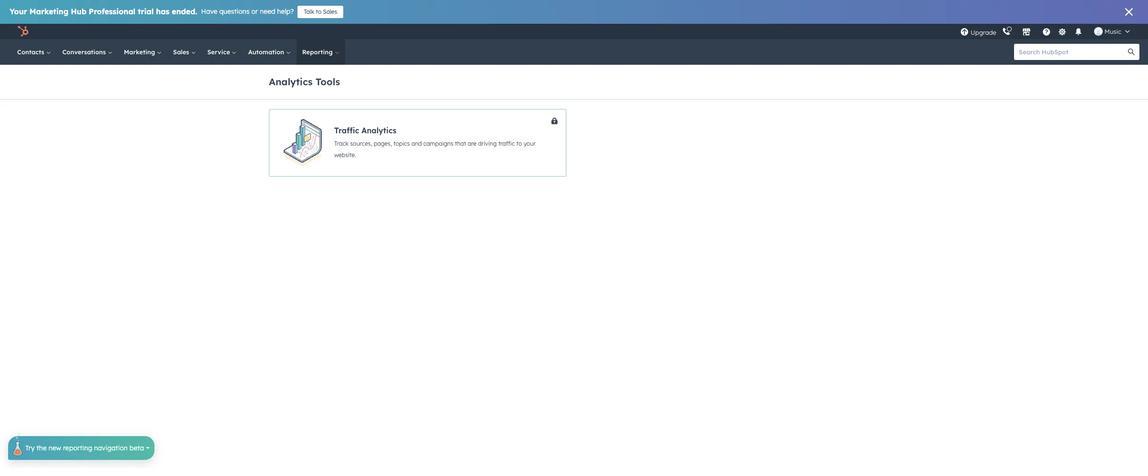Task type: describe. For each thing, give the bounding box(es) containing it.
music button
[[1089, 24, 1136, 39]]

analytics tools
[[269, 76, 340, 88]]

settings image
[[1059, 28, 1067, 36]]

analytics inside traffic analytics track sources, pages, topics and campaigns that are driving traffic to your website.
[[362, 126, 397, 135]]

pages,
[[374, 140, 392, 147]]

music
[[1105, 28, 1122, 35]]

reporting
[[302, 48, 335, 56]]

has
[[156, 7, 170, 16]]

traffic analytics track sources, pages, topics and campaigns that are driving traffic to your website.
[[334, 126, 536, 159]]

hubspot link
[[11, 26, 36, 37]]

help image
[[1043, 28, 1051, 37]]

search button
[[1124, 44, 1140, 60]]

questions
[[219, 7, 250, 16]]

calling icon button
[[999, 25, 1015, 38]]

reporting link
[[297, 39, 345, 65]]

website.
[[334, 152, 356, 159]]

upgrade
[[971, 28, 997, 36]]

upgrade image
[[961, 28, 969, 36]]

automation
[[248, 48, 286, 56]]

the
[[37, 445, 47, 453]]

try the new reporting navigation beta
[[25, 445, 144, 453]]

talk to sales button
[[298, 6, 344, 18]]

tools
[[316, 76, 340, 88]]

conversations link
[[57, 39, 118, 65]]

new
[[48, 445, 61, 453]]

marketplaces image
[[1023, 28, 1031, 37]]

topics
[[394, 140, 410, 147]]

1 vertical spatial marketing
[[124, 48, 157, 56]]

settings link
[[1057, 26, 1069, 36]]

0 vertical spatial analytics
[[269, 76, 313, 88]]

notifications image
[[1075, 28, 1083, 37]]

campaigns
[[424, 140, 454, 147]]

none checkbox containing traffic analytics
[[269, 109, 567, 177]]

have
[[201, 7, 218, 16]]

sales inside the sales link
[[173, 48, 191, 56]]

talk to sales
[[304, 8, 337, 15]]

to inside traffic analytics track sources, pages, topics and campaigns that are driving traffic to your website.
[[517, 140, 522, 147]]



Task type: vqa. For each thing, say whether or not it's contained in the screenshot.
Jer Mill icon at the top right of page
no



Task type: locate. For each thing, give the bounding box(es) containing it.
sources,
[[350, 140, 372, 147]]

hubspot image
[[17, 26, 29, 37]]

help button
[[1039, 24, 1055, 39]]

sales link
[[167, 39, 202, 65]]

search image
[[1129, 49, 1135, 55]]

contacts link
[[11, 39, 57, 65]]

sales
[[323, 8, 337, 15], [173, 48, 191, 56]]

1 horizontal spatial sales
[[323, 8, 337, 15]]

navigation
[[94, 445, 128, 453]]

professional
[[89, 7, 136, 16]]

reporting
[[63, 445, 92, 453]]

to right talk
[[316, 8, 322, 15]]

sales right talk
[[323, 8, 337, 15]]

talk
[[304, 8, 314, 15]]

0 horizontal spatial marketing
[[29, 7, 69, 16]]

1 vertical spatial to
[[517, 140, 522, 147]]

ended.
[[172, 7, 197, 16]]

need
[[260, 7, 275, 16]]

1 vertical spatial analytics
[[362, 126, 397, 135]]

your marketing hub professional trial has ended. have questions or need help?
[[10, 7, 294, 16]]

and
[[412, 140, 422, 147]]

0 horizontal spatial to
[[316, 8, 322, 15]]

1 horizontal spatial marketing
[[124, 48, 157, 56]]

0 vertical spatial marketing
[[29, 7, 69, 16]]

help?
[[277, 7, 294, 16]]

analytics down automation link
[[269, 76, 313, 88]]

close image
[[1126, 8, 1134, 16]]

automation link
[[243, 39, 297, 65]]

service link
[[202, 39, 243, 65]]

that
[[455, 140, 466, 147]]

None checkbox
[[269, 109, 567, 177]]

marketing left hub
[[29, 7, 69, 16]]

or
[[252, 7, 258, 16]]

are
[[468, 140, 477, 147]]

track
[[334, 140, 349, 147]]

beta
[[130, 445, 144, 453]]

notifications button
[[1071, 24, 1087, 39]]

1 vertical spatial sales
[[173, 48, 191, 56]]

0 horizontal spatial analytics
[[269, 76, 313, 88]]

to inside button
[[316, 8, 322, 15]]

Search HubSpot search field
[[1015, 44, 1132, 60]]

try the new reporting navigation beta button
[[8, 433, 155, 461]]

sales inside 'talk to sales' button
[[323, 8, 337, 15]]

hub
[[71, 7, 87, 16]]

driving
[[478, 140, 497, 147]]

try
[[25, 445, 35, 453]]

marketing link
[[118, 39, 167, 65]]

to left your
[[517, 140, 522, 147]]

0 vertical spatial sales
[[323, 8, 337, 15]]

marketplaces button
[[1017, 24, 1037, 39]]

0 horizontal spatial sales
[[173, 48, 191, 56]]

to
[[316, 8, 322, 15], [517, 140, 522, 147]]

contacts
[[17, 48, 46, 56]]

calling icon image
[[1003, 28, 1011, 36]]

analytics up pages,
[[362, 126, 397, 135]]

conversations
[[62, 48, 108, 56]]

traffic
[[499, 140, 515, 147]]

sales left service
[[173, 48, 191, 56]]

0 vertical spatial to
[[316, 8, 322, 15]]

traffic
[[334, 126, 359, 135]]

analytics
[[269, 76, 313, 88], [362, 126, 397, 135]]

menu containing music
[[960, 24, 1137, 39]]

greg robinson image
[[1095, 27, 1103, 36]]

marketing
[[29, 7, 69, 16], [124, 48, 157, 56]]

1 horizontal spatial analytics
[[362, 126, 397, 135]]

trial
[[138, 7, 154, 16]]

your
[[524, 140, 536, 147]]

service
[[207, 48, 232, 56]]

menu
[[960, 24, 1137, 39]]

your
[[10, 7, 27, 16]]

marketing down trial in the left top of the page
[[124, 48, 157, 56]]

1 horizontal spatial to
[[517, 140, 522, 147]]



